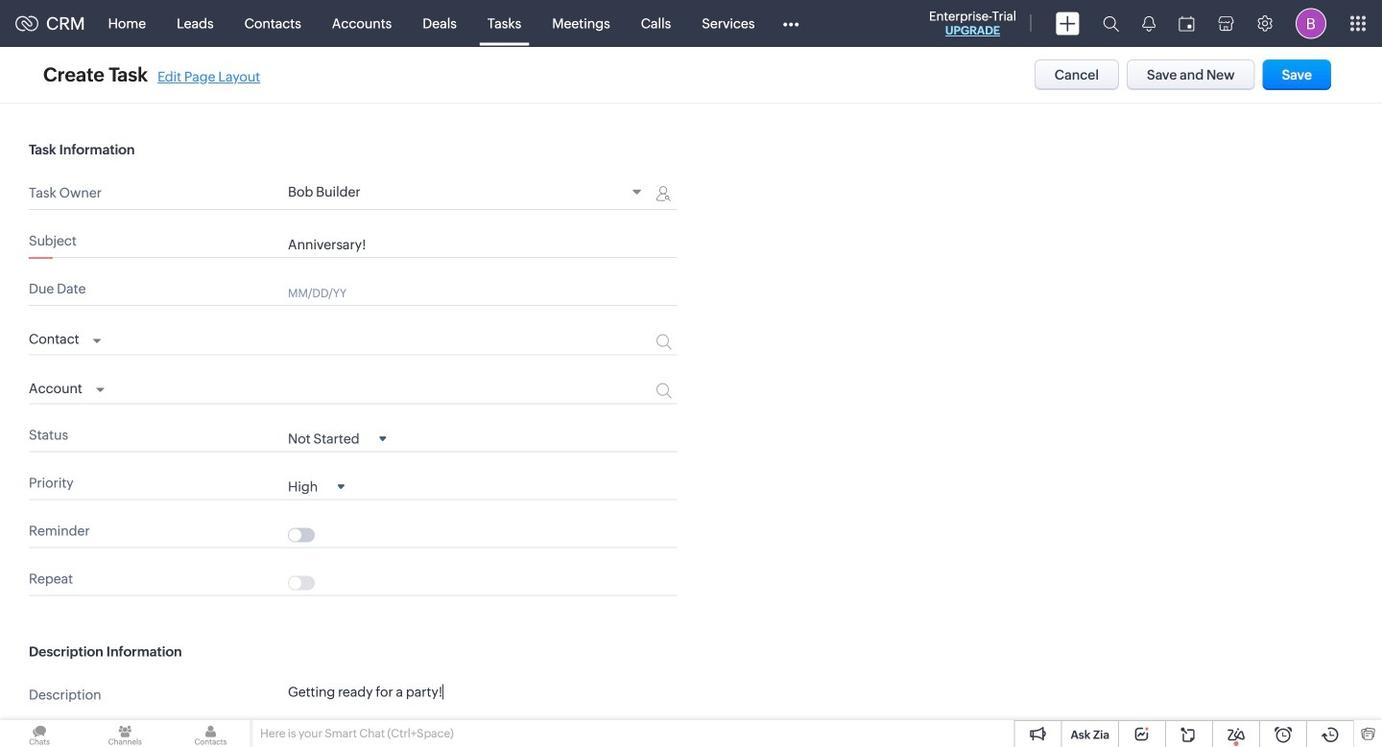 Task type: vqa. For each thing, say whether or not it's contained in the screenshot.
field
yes



Task type: locate. For each thing, give the bounding box(es) containing it.
None text field
[[288, 237, 677, 252]]

contacts image
[[171, 721, 250, 748]]

logo image
[[15, 16, 38, 31]]

None button
[[1035, 60, 1119, 90], [1127, 60, 1255, 90], [1263, 60, 1332, 90], [1035, 60, 1119, 90], [1127, 60, 1255, 90], [1263, 60, 1332, 90]]

create menu image
[[1056, 12, 1080, 35]]

None text field
[[288, 684, 677, 737]]

signals image
[[1142, 15, 1156, 32]]

create menu element
[[1044, 0, 1092, 47]]

Other Modules field
[[770, 8, 812, 39]]

signals element
[[1131, 0, 1167, 47]]

None field
[[288, 184, 648, 203], [29, 327, 101, 350], [29, 376, 105, 399], [288, 430, 386, 447], [288, 478, 345, 495], [288, 184, 648, 203], [29, 327, 101, 350], [29, 376, 105, 399], [288, 430, 386, 447], [288, 478, 345, 495]]



Task type: describe. For each thing, give the bounding box(es) containing it.
search element
[[1092, 0, 1131, 47]]

profile image
[[1296, 8, 1327, 39]]

profile element
[[1284, 0, 1338, 47]]

chats image
[[0, 721, 79, 748]]

search image
[[1103, 15, 1119, 32]]

mm/dd/yy text field
[[288, 285, 618, 300]]

channels image
[[86, 721, 165, 748]]

calendar image
[[1179, 16, 1195, 31]]



